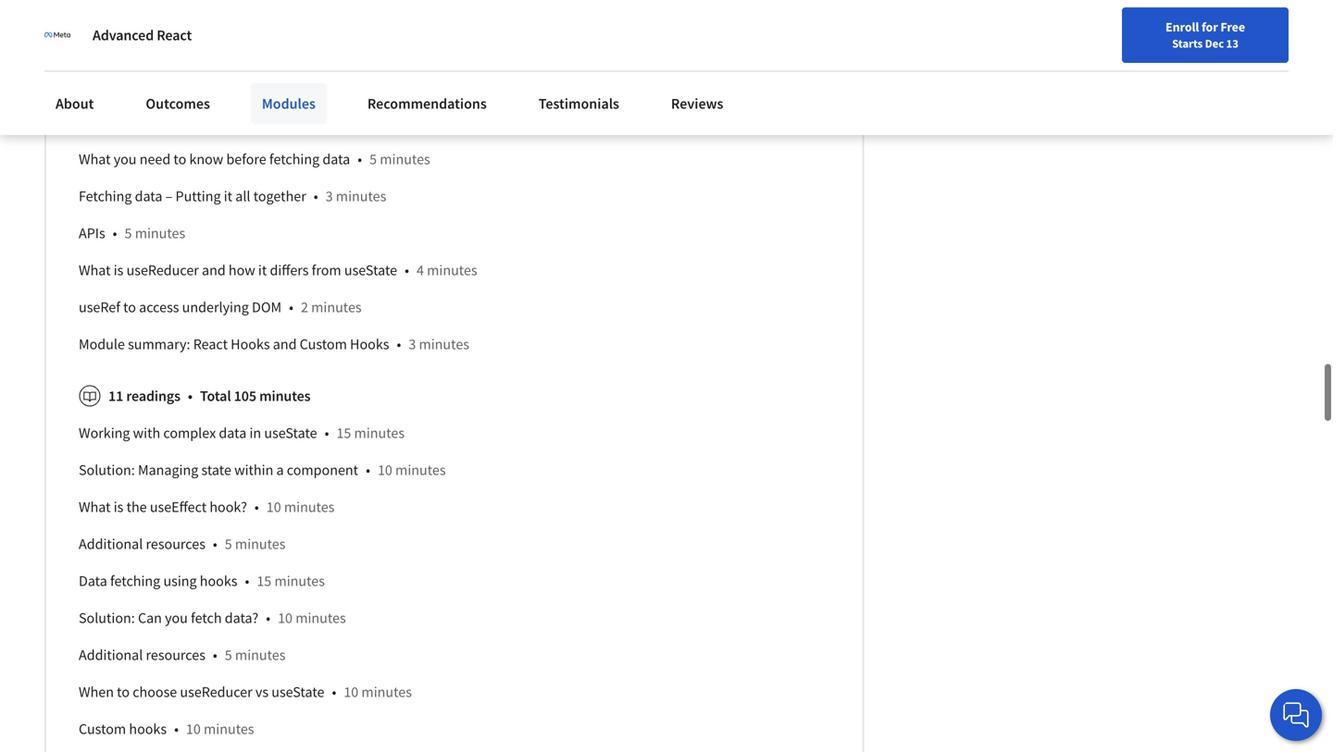 Task type: describe. For each thing, give the bounding box(es) containing it.
state
[[201, 461, 231, 480]]

within
[[234, 461, 273, 480]]

a
[[276, 461, 284, 480]]

0 horizontal spatial data
[[135, 187, 162, 206]]

component
[[287, 461, 358, 480]]

readings
[[126, 387, 180, 406]]

is for the
[[114, 498, 124, 517]]

differs
[[270, 261, 309, 280]]

what for what are the rules of hooks? • 4 minutes
[[79, 113, 111, 132]]

how
[[229, 261, 255, 280]]

what for what is usereducer and how it differs from usestate • 4 minutes
[[79, 261, 111, 280]]

modules link
[[251, 83, 327, 124]]

1 vertical spatial 4
[[417, 261, 424, 280]]

10 right data?
[[278, 610, 293, 628]]

module
[[79, 335, 125, 354]]

5 right apis
[[125, 224, 132, 243]]

useref
[[79, 298, 120, 317]]

what you need to know before fetching data • 5 minutes
[[79, 150, 430, 169]]

2 vertical spatial data
[[219, 424, 247, 443]]

0 horizontal spatial and
[[202, 261, 226, 280]]

5 minutes
[[251, 76, 311, 95]]

solution: for solution:  managing state within a component
[[79, 461, 135, 480]]

solution: for solution: can you fetch data?
[[79, 610, 135, 628]]

0 vertical spatial hooks
[[200, 573, 238, 591]]

advanced
[[93, 26, 154, 44]]

side
[[136, 39, 162, 58]]

5 down 'hook?'
[[225, 535, 232, 554]]

outcomes
[[146, 94, 210, 113]]

before
[[226, 150, 266, 169]]

working with complex data in usestate • 15 minutes
[[79, 424, 405, 443]]

free
[[1221, 19, 1246, 35]]

0 horizontal spatial it
[[224, 187, 233, 206]]

what for what is the useeffect hook? • 10 minutes
[[79, 498, 111, 517]]

dec
[[1205, 36, 1224, 51]]

summary:
[[128, 335, 190, 354]]

to for working with complex data in usestate
[[117, 684, 130, 702]]

what is the useeffect hook? • 10 minutes
[[79, 498, 335, 517]]

data?
[[225, 610, 259, 628]]

data
[[79, 573, 107, 591]]

need
[[140, 150, 171, 169]]

what is usereducer and how it differs from usestate • 4 minutes
[[79, 261, 477, 280]]

2 horizontal spatial data
[[323, 150, 350, 169]]

11 readings
[[108, 387, 180, 406]]

working
[[79, 424, 130, 443]]

0 horizontal spatial hooks
[[129, 721, 167, 739]]

2 additional resources • 5 minutes from the top
[[79, 647, 286, 665]]

0 vertical spatial react
[[157, 26, 192, 44]]

1 horizontal spatial fetching
[[269, 150, 320, 169]]

2 resources from the top
[[146, 647, 206, 665]]

1 horizontal spatial you
[[165, 610, 188, 628]]

are for side
[[114, 39, 133, 58]]

10 right vs
[[344, 684, 359, 702]]

5 down recommendations
[[370, 150, 377, 169]]

0 vertical spatial to
[[174, 150, 186, 169]]

solution:  managing state within a component • 10 minutes
[[79, 461, 446, 480]]

testimonials
[[539, 94, 619, 113]]

what for what are side effects?
[[79, 39, 111, 58]]

testimonials link
[[528, 83, 631, 124]]

about
[[56, 94, 94, 113]]

0 vertical spatial usereducer
[[126, 261, 199, 280]]

together
[[253, 187, 306, 206]]

solution: can you fetch data? • 10 minutes
[[79, 610, 346, 628]]

can
[[138, 610, 162, 628]]

modules
[[262, 94, 316, 113]]

underlying
[[182, 298, 249, 317]]

for
[[1202, 19, 1218, 35]]

13
[[1227, 36, 1239, 51]]

the for is
[[126, 498, 147, 517]]

total
[[200, 387, 231, 406]]

1 horizontal spatial it
[[258, 261, 267, 280]]

hooks?
[[209, 113, 252, 132]]

show notifications image
[[1118, 23, 1140, 45]]

1 resources from the top
[[146, 535, 206, 554]]

5 left modules
[[251, 76, 258, 95]]

2 additional from the top
[[79, 647, 143, 665]]

when
[[79, 684, 114, 702]]

1 vertical spatial usereducer
[[180, 684, 253, 702]]

with
[[133, 424, 160, 443]]

what are side effects?
[[79, 39, 212, 58]]

2
[[301, 298, 308, 317]]



Task type: locate. For each thing, give the bounding box(es) containing it.
3 for module summary: react hooks and custom hooks
[[409, 335, 416, 354]]

2 are from the top
[[114, 113, 133, 132]]

3 what from the top
[[79, 150, 111, 169]]

• total 105 minutes
[[188, 387, 311, 406]]

solution: down data
[[79, 610, 135, 628]]

meta image
[[44, 22, 70, 48]]

1 vertical spatial resources
[[146, 647, 206, 665]]

1 vertical spatial it
[[258, 261, 267, 280]]

0 horizontal spatial you
[[114, 150, 137, 169]]

1 vertical spatial usestate
[[264, 424, 317, 443]]

additional up data
[[79, 535, 143, 554]]

custom
[[300, 335, 347, 354], [79, 721, 126, 739]]

0 vertical spatial 4
[[272, 113, 279, 132]]

using
[[163, 573, 197, 591]]

is down apis • 5 minutes
[[114, 261, 124, 280]]

what
[[79, 39, 111, 58], [79, 113, 111, 132], [79, 150, 111, 169], [79, 261, 111, 280], [79, 498, 111, 517]]

10
[[378, 461, 393, 480], [267, 498, 281, 517], [278, 610, 293, 628], [344, 684, 359, 702], [186, 721, 201, 739]]

the
[[136, 113, 157, 132], [126, 498, 147, 517]]

about link
[[44, 83, 105, 124]]

data left '–'
[[135, 187, 162, 206]]

additional resources • 5 minutes up using
[[79, 535, 286, 554]]

fetching
[[269, 150, 320, 169], [110, 573, 160, 591]]

1 vertical spatial fetching
[[110, 573, 160, 591]]

0 horizontal spatial 3
[[326, 187, 333, 206]]

starts
[[1173, 36, 1203, 51]]

of
[[193, 113, 206, 132]]

react right "advanced"
[[157, 26, 192, 44]]

useeffect
[[150, 498, 207, 517]]

1 vertical spatial additional
[[79, 647, 143, 665]]

1 vertical spatial you
[[165, 610, 188, 628]]

2 what from the top
[[79, 113, 111, 132]]

what right meta image
[[79, 39, 111, 58]]

15 up data?
[[257, 573, 272, 591]]

hooks up 'solution: can you fetch data? • 10 minutes'
[[200, 573, 238, 591]]

0 vertical spatial is
[[114, 261, 124, 280]]

fetching up can
[[110, 573, 160, 591]]

1 vertical spatial and
[[273, 335, 297, 354]]

0 horizontal spatial custom
[[79, 721, 126, 739]]

what down apis
[[79, 261, 111, 280]]

react
[[157, 26, 192, 44], [193, 335, 228, 354]]

from
[[312, 261, 341, 280]]

are left rules
[[114, 113, 133, 132]]

data down modules link
[[323, 150, 350, 169]]

what up data
[[79, 498, 111, 517]]

0 vertical spatial solution:
[[79, 461, 135, 480]]

2 vertical spatial to
[[117, 684, 130, 702]]

2 solution: from the top
[[79, 610, 135, 628]]

apis • 5 minutes
[[79, 224, 185, 243]]

it left all
[[224, 187, 233, 206]]

usestate
[[344, 261, 397, 280], [264, 424, 317, 443], [272, 684, 325, 702]]

what are the rules of hooks? • 4 minutes
[[79, 113, 333, 132]]

usestate for 10
[[272, 684, 325, 702]]

5 what from the top
[[79, 498, 111, 517]]

in
[[250, 424, 261, 443]]

module summary: react hooks and custom hooks • 3 minutes
[[79, 335, 469, 354]]

fetching
[[79, 187, 132, 206]]

to
[[174, 150, 186, 169], [123, 298, 136, 317], [117, 684, 130, 702]]

custom down 2
[[300, 335, 347, 354]]

1 vertical spatial is
[[114, 498, 124, 517]]

additional resources • 5 minutes
[[79, 535, 286, 554], [79, 647, 286, 665]]

0 vertical spatial additional
[[79, 535, 143, 554]]

2 hooks from the left
[[350, 335, 389, 354]]

0 vertical spatial 3
[[326, 187, 333, 206]]

complex
[[163, 424, 216, 443]]

to left access
[[123, 298, 136, 317]]

1 horizontal spatial hooks
[[350, 335, 389, 354]]

1 vertical spatial solution:
[[79, 610, 135, 628]]

advanced react
[[93, 26, 192, 44]]

and left how
[[202, 261, 226, 280]]

hooks
[[231, 335, 270, 354], [350, 335, 389, 354]]

you
[[114, 150, 137, 169], [165, 610, 188, 628]]

access
[[139, 298, 179, 317]]

is
[[114, 261, 124, 280], [114, 498, 124, 517]]

1 horizontal spatial 3
[[409, 335, 416, 354]]

hook?
[[210, 498, 247, 517]]

usestate right in
[[264, 424, 317, 443]]

usestate right vs
[[272, 684, 325, 702]]

1 additional from the top
[[79, 535, 143, 554]]

is for usereducer
[[114, 261, 124, 280]]

resources
[[146, 535, 206, 554], [146, 647, 206, 665]]

0 horizontal spatial 4
[[272, 113, 279, 132]]

menu item
[[980, 19, 1099, 79]]

chat with us image
[[1282, 701, 1311, 731]]

managing
[[138, 461, 198, 480]]

0 horizontal spatial fetching
[[110, 573, 160, 591]]

0 horizontal spatial react
[[157, 26, 192, 44]]

1 additional resources • 5 minutes from the top
[[79, 535, 286, 554]]

you right can
[[165, 610, 188, 628]]

1 what from the top
[[79, 39, 111, 58]]

minutes
[[261, 76, 311, 95], [282, 113, 333, 132], [380, 150, 430, 169], [336, 187, 386, 206], [135, 224, 185, 243], [427, 261, 477, 280], [311, 298, 362, 317], [419, 335, 469, 354], [259, 387, 311, 406], [354, 424, 405, 443], [395, 461, 446, 480], [284, 498, 335, 517], [235, 535, 286, 554], [275, 573, 325, 591], [296, 610, 346, 628], [235, 647, 286, 665], [362, 684, 412, 702], [204, 721, 254, 739]]

15
[[337, 424, 351, 443], [257, 573, 272, 591]]

usereducer
[[126, 261, 199, 280], [180, 684, 253, 702]]

and down dom in the top of the page
[[273, 335, 297, 354]]

0 vertical spatial data
[[323, 150, 350, 169]]

usereducer left vs
[[180, 684, 253, 702]]

what up fetching
[[79, 150, 111, 169]]

coursera image
[[22, 15, 140, 45]]

1 horizontal spatial data
[[219, 424, 247, 443]]

and
[[202, 261, 226, 280], [273, 335, 297, 354]]

data
[[323, 150, 350, 169], [135, 187, 162, 206], [219, 424, 247, 443]]

is left useeffect
[[114, 498, 124, 517]]

1 hooks from the left
[[231, 335, 270, 354]]

1 vertical spatial hooks
[[129, 721, 167, 739]]

solution:
[[79, 461, 135, 480], [79, 610, 135, 628]]

dom
[[252, 298, 282, 317]]

solution: down working on the bottom left of page
[[79, 461, 135, 480]]

fetching up together
[[269, 150, 320, 169]]

1 vertical spatial 15
[[257, 573, 272, 591]]

15 up component
[[337, 424, 351, 443]]

1 vertical spatial additional resources • 5 minutes
[[79, 647, 286, 665]]

reviews
[[671, 94, 724, 113]]

what down about on the top
[[79, 113, 111, 132]]

resources down useeffect
[[146, 535, 206, 554]]

0 vertical spatial the
[[136, 113, 157, 132]]

0 vertical spatial usestate
[[344, 261, 397, 280]]

1 vertical spatial the
[[126, 498, 147, 517]]

reviews link
[[660, 83, 735, 124]]

5
[[251, 76, 258, 95], [370, 150, 377, 169], [125, 224, 132, 243], [225, 535, 232, 554], [225, 647, 232, 665]]

0 vertical spatial additional resources • 5 minutes
[[79, 535, 286, 554]]

rules
[[160, 113, 190, 132]]

usereducer up access
[[126, 261, 199, 280]]

additional up when
[[79, 647, 143, 665]]

effects?
[[165, 39, 212, 58]]

you left need
[[114, 150, 137, 169]]

1 horizontal spatial and
[[273, 335, 297, 354]]

0 vertical spatial resources
[[146, 535, 206, 554]]

additional
[[79, 535, 143, 554], [79, 647, 143, 665]]

5 down data?
[[225, 647, 232, 665]]

1 are from the top
[[114, 39, 133, 58]]

what for what you need to know before fetching data • 5 minutes
[[79, 150, 111, 169]]

0 horizontal spatial 15
[[257, 573, 272, 591]]

recommendations link
[[356, 83, 498, 124]]

usestate right 'from'
[[344, 261, 397, 280]]

apis
[[79, 224, 105, 243]]

0 vertical spatial you
[[114, 150, 137, 169]]

1 horizontal spatial 4
[[417, 261, 424, 280]]

1 solution: from the top
[[79, 461, 135, 480]]

2 vertical spatial usestate
[[272, 684, 325, 702]]

to right when
[[117, 684, 130, 702]]

1 vertical spatial 3
[[409, 335, 416, 354]]

1 horizontal spatial 15
[[337, 424, 351, 443]]

the left rules
[[136, 113, 157, 132]]

the left useeffect
[[126, 498, 147, 517]]

10 down 'when to choose usereducer vs usestate • 10 minutes'
[[186, 721, 201, 739]]

0 vertical spatial 15
[[337, 424, 351, 443]]

to right need
[[174, 150, 186, 169]]

enroll for free starts dec 13
[[1166, 19, 1246, 51]]

when to choose usereducer vs usestate • 10 minutes
[[79, 684, 412, 702]]

fetching data – putting it all together • 3 minutes
[[79, 187, 386, 206]]

the for are
[[136, 113, 157, 132]]

choose
[[133, 684, 177, 702]]

2 is from the top
[[114, 498, 124, 517]]

it right how
[[258, 261, 267, 280]]

all
[[235, 187, 251, 206]]

–
[[165, 187, 173, 206]]

data left in
[[219, 424, 247, 443]]

0 vertical spatial fetching
[[269, 150, 320, 169]]

0 vertical spatial it
[[224, 187, 233, 206]]

1 is from the top
[[114, 261, 124, 280]]

10 down 'a'
[[267, 498, 281, 517]]

useref to access underlying dom • 2 minutes
[[79, 298, 362, 317]]

0 vertical spatial and
[[202, 261, 226, 280]]

1 horizontal spatial custom
[[300, 335, 347, 354]]

1 vertical spatial data
[[135, 187, 162, 206]]

are left side
[[114, 39, 133, 58]]

to for what are side effects?
[[123, 298, 136, 317]]

•
[[260, 113, 264, 132], [358, 150, 362, 169], [314, 187, 318, 206], [113, 224, 117, 243], [405, 261, 409, 280], [289, 298, 294, 317], [397, 335, 401, 354], [188, 387, 193, 406], [325, 424, 329, 443], [366, 461, 370, 480], [255, 498, 259, 517], [213, 535, 217, 554], [245, 573, 249, 591], [266, 610, 271, 628], [213, 647, 217, 665], [332, 684, 336, 702], [174, 721, 179, 739]]

hooks down choose
[[129, 721, 167, 739]]

are
[[114, 39, 133, 58], [114, 113, 133, 132]]

resources up choose
[[146, 647, 206, 665]]

hooks
[[200, 573, 238, 591], [129, 721, 167, 739]]

1 horizontal spatial hooks
[[200, 573, 238, 591]]

are for the
[[114, 113, 133, 132]]

1 vertical spatial custom
[[79, 721, 126, 739]]

enroll
[[1166, 19, 1200, 35]]

0 vertical spatial custom
[[300, 335, 347, 354]]

10 right component
[[378, 461, 393, 480]]

react down the 'underlying'
[[193, 335, 228, 354]]

outcomes link
[[135, 83, 221, 124]]

vs
[[255, 684, 269, 702]]

11
[[108, 387, 123, 406]]

4
[[272, 113, 279, 132], [417, 261, 424, 280]]

3 for fetching data – putting it all together
[[326, 187, 333, 206]]

0 vertical spatial are
[[114, 39, 133, 58]]

custom down when
[[79, 721, 126, 739]]

fetch
[[191, 610, 222, 628]]

1 vertical spatial react
[[193, 335, 228, 354]]

1 horizontal spatial react
[[193, 335, 228, 354]]

putting
[[176, 187, 221, 206]]

custom hooks • 10 minutes
[[79, 721, 254, 739]]

recommendations
[[368, 94, 487, 113]]

0 horizontal spatial hooks
[[231, 335, 270, 354]]

3
[[326, 187, 333, 206], [409, 335, 416, 354]]

data fetching using hooks • 15 minutes
[[79, 573, 325, 591]]

105
[[234, 387, 257, 406]]

know
[[189, 150, 223, 169]]

usestate for 15
[[264, 424, 317, 443]]

4 what from the top
[[79, 261, 111, 280]]

additional resources • 5 minutes down fetch
[[79, 647, 286, 665]]

1 vertical spatial are
[[114, 113, 133, 132]]

1 vertical spatial to
[[123, 298, 136, 317]]



Task type: vqa. For each thing, say whether or not it's contained in the screenshot.
"Or" in UNDER THE COVER IMAGE, YOU'LL SEE AN OPTION TO ADD A BUTTON TO ENCOURAGE PAGE VISITORS TO TAKE ACTION. SELECTING AN ACTION BUTTON CAN MAKE IT EASIER TO NURTURE YOUR AUDIENCE IN SPECIFIC WAYS, DEPENDING ON YOUR GOALS OR INITIATIVES AT A GIVEN TIME. FOR EXAMPLE:
no



